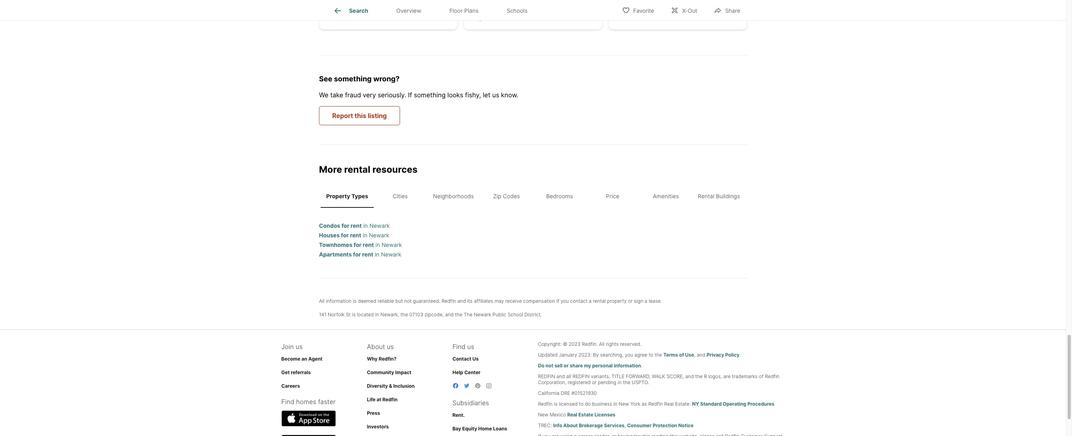 Task type: locate. For each thing, give the bounding box(es) containing it.
find down careers
[[282, 398, 295, 406]]

n for 17
[[332, 8, 336, 14]]

2 horizontal spatial nj
[[664, 8, 670, 14]]

•
[[498, 17, 501, 22]]

for right condos
[[342, 222, 350, 229]]

you right if
[[561, 298, 569, 304]]

07107 down 900 sq ft
[[381, 8, 395, 14]]

updated
[[538, 352, 558, 358]]

or left sign
[[628, 298, 633, 304]]

n right 17
[[332, 8, 336, 14]]

impact
[[396, 370, 412, 376]]

redfin down "do"
[[538, 374, 555, 380]]

1 up 17
[[326, 0, 328, 7]]

1 horizontal spatial n
[[478, 8, 481, 14]]

sign
[[634, 298, 644, 304]]

estate
[[579, 412, 594, 418]]

, left the consumer in the bottom of the page
[[625, 423, 626, 429]]

sq
[[381, 0, 387, 7], [666, 0, 672, 7]]

1 vertical spatial of
[[760, 374, 764, 380]]

something right "if"
[[414, 91, 446, 99]]

1 vertical spatial you
[[625, 352, 634, 358]]

#01521930
[[572, 391, 597, 397]]

. down agree
[[642, 363, 643, 369]]

1 vertical spatial all
[[599, 342, 605, 348]]

nj down 900
[[373, 8, 380, 14]]

tab list
[[319, 0, 548, 20], [319, 185, 748, 208]]

900
[[369, 0, 380, 7]]

new up trec: on the bottom
[[538, 412, 549, 418]]

1 bed for sq ft
[[615, 0, 630, 7]]

sq up 57 n 7th st, newark, nj 07107
[[666, 0, 672, 7]]

1 horizontal spatial you
[[625, 352, 634, 358]]

standard
[[701, 401, 722, 407]]

or left pending
[[592, 380, 597, 386]]

find homes faster
[[282, 398, 336, 406]]

n right 57
[[622, 8, 626, 14]]

1 horizontal spatial 1 bed
[[615, 0, 630, 7]]

nj down sq ft
[[664, 8, 670, 14]]

available
[[513, 17, 529, 22]]

nj
[[373, 8, 380, 14], [539, 8, 545, 14], [664, 8, 670, 14]]

contact us button
[[453, 356, 479, 362]]

3 nj from the left
[[664, 8, 670, 14]]

1 bed up 57
[[615, 0, 630, 7]]

life at redfin
[[367, 397, 398, 403]]

us up us
[[468, 343, 475, 351]]

2 redfin from the left
[[573, 374, 590, 380]]

of inside the redfin and all redfin variants, title forward, walk score, and the r logos, are trademarks of redfin corporation, registered or pending in the uspto.
[[760, 374, 764, 380]]

1 vertical spatial rental
[[593, 298, 606, 304]]

n right 73 at the top of page
[[478, 8, 481, 14]]

1 horizontal spatial 07107
[[546, 8, 560, 14]]

of left use
[[680, 352, 684, 358]]

2 ft from the left
[[674, 0, 678, 7]]

1 vertical spatial not
[[546, 363, 554, 369]]

more rental resources heading
[[319, 164, 748, 185]]

0 horizontal spatial nj
[[373, 8, 380, 14]]

redfin twitter image
[[464, 383, 470, 389]]

1 redfin from the left
[[538, 374, 555, 380]]

1 bed up 17
[[326, 0, 340, 7]]

2 horizontal spatial 07107
[[671, 8, 685, 14]]

and right zipcode,
[[446, 312, 454, 318]]

trec: info about brokerage services , consumer protection notice
[[538, 423, 694, 429]]

1 vertical spatial st
[[346, 312, 351, 318]]

about down new mexico real estate licenses
[[564, 423, 578, 429]]

, left privacy
[[695, 352, 696, 358]]

3 07107 from the left
[[671, 8, 685, 14]]

the left r
[[696, 374, 703, 380]]

. up trademarks
[[740, 352, 741, 358]]

school
[[508, 312, 523, 318]]

0 horizontal spatial st
[[346, 312, 351, 318]]

houses
[[319, 232, 340, 239]]

1 horizontal spatial nj
[[539, 8, 545, 14]]

0 horizontal spatial bed
[[330, 0, 340, 7]]

1 vertical spatial .
[[642, 363, 643, 369]]

contact
[[453, 356, 472, 362]]

1 horizontal spatial information
[[614, 363, 642, 369]]

st left unit
[[491, 8, 496, 14]]

or right sell
[[564, 363, 569, 369]]

1 a from the left
[[589, 298, 592, 304]]

0 vertical spatial something
[[334, 75, 372, 83]]

6th
[[337, 8, 345, 14]]

real left estate.
[[665, 401, 674, 407]]

1 horizontal spatial not
[[546, 363, 554, 369]]

the left the
[[455, 312, 463, 318]]

st right the norfolk
[[346, 312, 351, 318]]

0 horizontal spatial 7th
[[483, 8, 490, 14]]

1 horizontal spatial .
[[740, 352, 741, 358]]

900 sq ft
[[369, 0, 393, 7]]

redfin facebook image
[[453, 383, 459, 389]]

information up "title"
[[614, 363, 642, 369]]

protection
[[653, 423, 678, 429]]

07107
[[381, 8, 395, 14], [546, 8, 560, 14], [671, 8, 685, 14]]

1 horizontal spatial a
[[645, 298, 648, 304]]

ny standard operating procedures link
[[693, 401, 775, 407]]

property types tab
[[321, 187, 374, 206]]

neighborhoods tab
[[427, 187, 480, 206]]

cities tab
[[374, 187, 427, 206]]

redfin down share
[[573, 374, 590, 380]]

something
[[334, 75, 372, 83], [414, 91, 446, 99]]

us for about us
[[387, 343, 394, 351]]

us up redfin?
[[387, 343, 394, 351]]

something up fraud
[[334, 75, 372, 83]]

1 horizontal spatial new
[[619, 401, 629, 407]]

1 horizontal spatial of
[[760, 374, 764, 380]]

1 horizontal spatial to
[[649, 352, 654, 358]]

0 horizontal spatial 07107
[[381, 8, 395, 14]]

referrals
[[291, 370, 311, 376]]

1 horizontal spatial find
[[453, 343, 466, 351]]

3 n from the left
[[622, 8, 626, 14]]

all left rights
[[599, 342, 605, 348]]

bed up 6th
[[330, 0, 340, 7]]

in
[[364, 222, 368, 229], [363, 232, 368, 239], [376, 242, 380, 248], [375, 251, 380, 258], [375, 312, 379, 318], [618, 380, 622, 386], [614, 401, 618, 407]]

by
[[593, 352, 599, 358]]

n inside 17 n 6th st, newark, nj 07107 vacant land
[[332, 8, 336, 14]]

1 bed from the left
[[330, 0, 340, 7]]

1 horizontal spatial real
[[665, 401, 674, 407]]

types
[[352, 193, 368, 200]]

1 1 bed from the left
[[326, 0, 340, 7]]

1 7th from the left
[[483, 8, 490, 14]]

0 vertical spatial information
[[326, 298, 352, 304]]

tab list containing property types
[[319, 185, 748, 208]]

401,
[[508, 8, 517, 14]]

0 horizontal spatial all
[[319, 298, 325, 304]]

and
[[458, 298, 466, 304], [446, 312, 454, 318], [697, 352, 706, 358], [557, 374, 565, 380], [686, 374, 694, 380]]

1 horizontal spatial st
[[491, 8, 496, 14]]

st,
[[346, 8, 352, 14], [636, 8, 642, 14]]

info
[[554, 423, 563, 429]]

bedrooms tab
[[533, 187, 587, 206]]

0 horizontal spatial find
[[282, 398, 295, 406]]

and left its
[[458, 298, 466, 304]]

141
[[319, 312, 327, 318]]

real
[[665, 401, 674, 407], [568, 412, 578, 418]]

price tab
[[587, 187, 640, 206]]

1 horizontal spatial 7th
[[627, 8, 635, 14]]

rental buildings tab
[[693, 187, 746, 206]]

1 vertical spatial tab list
[[319, 185, 748, 208]]

2 vertical spatial or
[[592, 380, 597, 386]]

nj right 'schools'
[[539, 8, 545, 14]]

0 horizontal spatial new
[[538, 412, 549, 418]]

1 bed
[[326, 0, 340, 7], [615, 0, 630, 7]]

0 vertical spatial real
[[665, 401, 674, 407]]

0 vertical spatial st
[[491, 8, 496, 14]]

home
[[479, 426, 492, 432]]

1 horizontal spatial bed
[[620, 0, 630, 7]]

not right the but
[[405, 298, 412, 304]]

1 horizontal spatial ,
[[695, 352, 696, 358]]

1 tab list from the top
[[319, 0, 548, 20]]

bed up 57
[[620, 0, 630, 7]]

why
[[367, 356, 378, 362]]

york
[[631, 401, 641, 407]]

0 vertical spatial .
[[740, 352, 741, 358]]

0 horizontal spatial or
[[564, 363, 569, 369]]

property types
[[326, 193, 368, 200]]

california dre #01521930
[[538, 391, 597, 397]]

not right "do"
[[546, 363, 554, 369]]

business
[[593, 401, 613, 407]]

0 vertical spatial of
[[680, 352, 684, 358]]

us for join us
[[296, 343, 303, 351]]

find up contact
[[453, 343, 466, 351]]

0 vertical spatial rental
[[344, 164, 371, 175]]

2 a from the left
[[645, 298, 648, 304]]

licenses
[[595, 412, 616, 418]]

07107 for 17 n 6th st, newark, nj 07107 vacant land
[[381, 8, 395, 14]]

2 sq from the left
[[666, 0, 672, 7]]

0 horizontal spatial 1 bed
[[326, 0, 340, 7]]

2 1 bed from the left
[[615, 0, 630, 7]]

.
[[740, 352, 741, 358], [642, 363, 643, 369]]

about up why
[[367, 343, 385, 351]]

compensation
[[524, 298, 556, 304]]

2 horizontal spatial n
[[622, 8, 626, 14]]

1 bed for 1 bath
[[326, 0, 340, 7]]

0 vertical spatial to
[[649, 352, 654, 358]]

1 nj from the left
[[373, 8, 380, 14]]

zipcode,
[[425, 312, 444, 318]]

0 horizontal spatial a
[[589, 298, 592, 304]]

0 horizontal spatial st,
[[346, 8, 352, 14]]

nj inside 17 n 6th st, newark, nj 07107 vacant land
[[373, 8, 380, 14]]

or inside the redfin and all redfin variants, title forward, walk score, and the r logos, are trademarks of redfin corporation, registered or pending in the uspto.
[[592, 380, 597, 386]]

report
[[332, 112, 353, 120]]

amenities tab
[[640, 187, 693, 206]]

1 horizontal spatial st,
[[636, 8, 642, 14]]

0 horizontal spatial not
[[405, 298, 412, 304]]

join
[[282, 343, 294, 351]]

all
[[567, 374, 572, 380]]

0 horizontal spatial rental
[[344, 164, 371, 175]]

to left do
[[579, 401, 584, 407]]

january
[[559, 352, 578, 358]]

07107 down sq ft
[[671, 8, 685, 14]]

0 horizontal spatial ,
[[625, 423, 626, 429]]

is up mexico
[[554, 401, 558, 407]]

rent
[[351, 222, 362, 229], [350, 232, 361, 239], [363, 242, 374, 248], [362, 251, 374, 258]]

about
[[367, 343, 385, 351], [564, 423, 578, 429]]

1 vertical spatial information
[[614, 363, 642, 369]]

faster
[[318, 398, 336, 406]]

1 vertical spatial new
[[538, 412, 549, 418]]

1 horizontal spatial ft
[[674, 0, 678, 7]]

1 right •
[[502, 17, 504, 22]]

score,
[[667, 374, 685, 380]]

0 vertical spatial about
[[367, 343, 385, 351]]

1 horizontal spatial about
[[564, 423, 578, 429]]

rent right townhomes
[[363, 242, 374, 248]]

california
[[538, 391, 560, 397]]

registered
[[568, 380, 591, 386]]

a
[[589, 298, 592, 304], [645, 298, 648, 304]]

st, right 6th
[[346, 8, 352, 14]]

07107 inside 17 n 6th st, newark, nj 07107 vacant land
[[381, 8, 395, 14]]

2 7th from the left
[[627, 8, 635, 14]]

2 tab list from the top
[[319, 185, 748, 208]]

about us
[[367, 343, 394, 351]]

1 horizontal spatial all
[[599, 342, 605, 348]]

title
[[612, 374, 625, 380]]

fishy,
[[465, 91, 481, 99]]

plans
[[465, 7, 479, 14]]

rental left property
[[593, 298, 606, 304]]

1 horizontal spatial or
[[592, 380, 597, 386]]

1 n from the left
[[332, 8, 336, 14]]

2 n from the left
[[478, 8, 481, 14]]

searching,
[[601, 352, 624, 358]]

apartment
[[477, 17, 497, 22]]

1 vertical spatial to
[[579, 401, 584, 407]]

2 07107 from the left
[[546, 8, 560, 14]]

tab list containing search
[[319, 0, 548, 20]]

17 n 6th st, newark, nj 07107 vacant land
[[326, 8, 395, 22]]

a right sign
[[645, 298, 648, 304]]

sq right 900
[[381, 0, 387, 7]]

is left located on the left of page
[[352, 312, 356, 318]]

1 vertical spatial or
[[564, 363, 569, 369]]

to right agree
[[649, 352, 654, 358]]

0 horizontal spatial sq
[[381, 0, 387, 7]]

2023
[[569, 342, 581, 348]]

you down reserved.
[[625, 352, 634, 358]]

0 vertical spatial find
[[453, 343, 466, 351]]

st, right 57
[[636, 8, 642, 14]]

nj for 57 n 7th st, newark, nj 07107
[[664, 8, 670, 14]]

lease.
[[649, 298, 662, 304]]

for right townhomes
[[354, 242, 362, 248]]

1 07107 from the left
[[381, 8, 395, 14]]

privacy
[[707, 352, 725, 358]]

rental right more
[[344, 164, 371, 175]]

1 horizontal spatial redfin
[[573, 374, 590, 380]]

overview tab
[[383, 1, 436, 20]]

2 bed from the left
[[620, 0, 630, 7]]

1 horizontal spatial sq
[[666, 0, 672, 7]]

redfin inside the redfin and all redfin variants, title forward, walk score, and the r logos, are trademarks of redfin corporation, registered or pending in the uspto.
[[766, 374, 780, 380]]

0 horizontal spatial n
[[332, 8, 336, 14]]

all up 141
[[319, 298, 325, 304]]

1 vertical spatial find
[[282, 398, 295, 406]]

buildings
[[717, 193, 740, 200]]

7th up apartment
[[483, 8, 490, 14]]

0 vertical spatial all
[[319, 298, 325, 304]]

agree
[[635, 352, 648, 358]]

new mexico real estate licenses
[[538, 412, 616, 418]]

contact us
[[453, 356, 479, 362]]

for
[[342, 222, 350, 229], [341, 232, 349, 239], [354, 242, 362, 248], [353, 251, 361, 258]]

new left york
[[619, 401, 629, 407]]

1 left the bath
[[346, 0, 349, 7]]

trec:
[[538, 423, 552, 429]]

us right the join
[[296, 343, 303, 351]]

1 st, from the left
[[346, 8, 352, 14]]

0 horizontal spatial ft
[[389, 0, 393, 7]]

diversity & inclusion button
[[367, 383, 415, 389]]

2 st, from the left
[[636, 8, 642, 14]]

1 horizontal spatial something
[[414, 91, 446, 99]]

2 horizontal spatial or
[[628, 298, 633, 304]]

0 vertical spatial tab list
[[319, 0, 548, 20]]

a right the contact
[[589, 298, 592, 304]]

is left deemed
[[353, 298, 357, 304]]

0 horizontal spatial .
[[642, 363, 643, 369]]

7th up house at the top
[[627, 8, 635, 14]]

st, inside 17 n 6th st, newark, nj 07107 vacant land
[[346, 8, 352, 14]]

1 vertical spatial real
[[568, 412, 578, 418]]

redfin right trademarks
[[766, 374, 780, 380]]

the left the uspto.
[[623, 380, 631, 386]]

07107 right 'schools'
[[546, 8, 560, 14]]

information up the norfolk
[[326, 298, 352, 304]]

st
[[491, 8, 496, 14], [346, 312, 351, 318]]

0 horizontal spatial redfin
[[538, 374, 555, 380]]

personal
[[593, 363, 613, 369]]

141 norfolk st is located in newark, the 07103 zipcode, and the the newark public school district.
[[319, 312, 542, 318]]

2023:
[[579, 352, 592, 358]]

of right trademarks
[[760, 374, 764, 380]]

and left all
[[557, 374, 565, 380]]

0 horizontal spatial you
[[561, 298, 569, 304]]

real down licensed
[[568, 412, 578, 418]]

are
[[724, 374, 731, 380]]

x-out button
[[665, 2, 705, 18]]



Task type: describe. For each thing, give the bounding box(es) containing it.
n for 57
[[622, 8, 626, 14]]

my
[[584, 363, 592, 369]]

take
[[331, 91, 344, 99]]

redfin instagram image
[[486, 383, 493, 389]]

1 sq from the left
[[381, 0, 387, 7]]

fraud
[[345, 91, 361, 99]]

0 horizontal spatial information
[[326, 298, 352, 304]]

if
[[408, 91, 412, 99]]

st, for 6th
[[346, 8, 352, 14]]

&
[[389, 383, 393, 389]]

estate.
[[676, 401, 691, 407]]

copyright: © 2023 redfin. all rights reserved.
[[538, 342, 642, 348]]

floor plans tab
[[436, 1, 493, 20]]

07107 for 57 n 7th st, newark, nj 07107
[[671, 8, 685, 14]]

why redfin?
[[367, 356, 397, 362]]

redfin up zipcode,
[[442, 298, 456, 304]]

terms of use link
[[664, 352, 695, 358]]

0 vertical spatial you
[[561, 298, 569, 304]]

schools
[[507, 7, 528, 14]]

services
[[604, 423, 625, 429]]

center
[[465, 370, 481, 376]]

0 vertical spatial or
[[628, 298, 633, 304]]

vacant
[[327, 17, 340, 22]]

rent up townhomes
[[350, 232, 361, 239]]

copyright:
[[538, 342, 562, 348]]

at
[[377, 397, 382, 403]]

us right the let
[[493, 91, 500, 99]]

and right the 'score,'
[[686, 374, 694, 380]]

if
[[557, 298, 560, 304]]

agent
[[309, 356, 323, 362]]

1 vertical spatial about
[[564, 423, 578, 429]]

zip codes
[[493, 193, 520, 200]]

listing
[[368, 112, 387, 120]]

floor
[[450, 7, 463, 14]]

57
[[615, 8, 621, 14]]

redfin.
[[582, 342, 598, 348]]

investors
[[367, 424, 389, 430]]

uspto.
[[632, 380, 650, 386]]

consumer
[[628, 423, 652, 429]]

0 vertical spatial ,
[[695, 352, 696, 358]]

join us
[[282, 343, 303, 351]]

7th for st,
[[627, 8, 635, 14]]

rental buildings
[[698, 193, 740, 200]]

help
[[453, 370, 464, 376]]

1 vertical spatial ,
[[625, 423, 626, 429]]

rental inside heading
[[344, 164, 371, 175]]

and right use
[[697, 352, 706, 358]]

search link
[[333, 6, 368, 16]]

sq ft
[[666, 0, 678, 7]]

bed for 1 bath
[[330, 0, 340, 7]]

1 vertical spatial is
[[352, 312, 356, 318]]

0 vertical spatial is
[[353, 298, 357, 304]]

1 up 57
[[615, 0, 618, 7]]

receive
[[506, 298, 522, 304]]

find for find homes faster
[[282, 398, 295, 406]]

rights
[[606, 342, 619, 348]]

0 horizontal spatial real
[[568, 412, 578, 418]]

for right "apartments"
[[353, 251, 361, 258]]

newark, inside 17 n 6th st, newark, nj 07107 vacant land
[[353, 8, 372, 14]]

why redfin? button
[[367, 356, 397, 362]]

affiliates
[[474, 298, 494, 304]]

ny
[[693, 401, 700, 407]]

0 vertical spatial new
[[619, 401, 629, 407]]

do
[[538, 363, 545, 369]]

as
[[642, 401, 647, 407]]

download the redfin app on the apple app store image
[[282, 411, 336, 427]]

property
[[326, 193, 350, 200]]

careers button
[[282, 383, 300, 389]]

find for find us
[[453, 343, 466, 351]]

1 vertical spatial something
[[414, 91, 446, 99]]

st, for 7th
[[636, 8, 642, 14]]

nj for 17 n 6th st, newark, nj 07107 vacant land
[[373, 8, 380, 14]]

variants,
[[591, 374, 611, 380]]

1 ft from the left
[[389, 0, 393, 7]]

condos
[[319, 222, 341, 229]]

more
[[319, 164, 342, 175]]

reliable
[[378, 298, 394, 304]]

redfin right as
[[649, 401, 663, 407]]

terms
[[664, 352, 679, 358]]

share
[[570, 363, 583, 369]]

land
[[341, 17, 350, 22]]

the left terms
[[655, 352, 663, 358]]

become an agent button
[[282, 356, 323, 362]]

7th for st
[[483, 8, 490, 14]]

0 vertical spatial not
[[405, 298, 412, 304]]

rental
[[698, 193, 715, 200]]

rent right condos
[[351, 222, 362, 229]]

cities
[[393, 193, 408, 200]]

0 horizontal spatial something
[[334, 75, 372, 83]]

2 nj from the left
[[539, 8, 545, 14]]

out
[[688, 7, 698, 14]]

report this listing
[[332, 112, 387, 120]]

real estate licenses link
[[568, 412, 616, 418]]

redfin right at
[[383, 397, 398, 403]]

very
[[363, 91, 376, 99]]

notice
[[679, 423, 694, 429]]

bay
[[453, 426, 461, 432]]

0 horizontal spatial of
[[680, 352, 684, 358]]

get referrals button
[[282, 370, 311, 376]]

property
[[608, 298, 627, 304]]

policy
[[726, 352, 740, 358]]

2 vertical spatial is
[[554, 401, 558, 407]]

see something wrong?
[[319, 75, 400, 83]]

favorite
[[634, 7, 655, 14]]

r
[[705, 374, 708, 380]]

we take fraud very seriously. if something looks fishy, let us know.
[[319, 91, 519, 99]]

bed for sq ft
[[620, 0, 630, 7]]

wrong?
[[374, 75, 400, 83]]

all information is deemed reliable but not guaranteed. redfin and its affiliates may receive compensation if you contact a rental property or sign a lease.
[[319, 298, 662, 304]]

0 horizontal spatial about
[[367, 343, 385, 351]]

mexico
[[550, 412, 566, 418]]

us for find us
[[468, 343, 475, 351]]

this
[[355, 112, 367, 120]]

operating
[[723, 401, 747, 407]]

redfin down california
[[538, 401, 553, 407]]

redfin pinterest image
[[475, 383, 482, 389]]

73
[[471, 8, 476, 14]]

download the redfin app from the google play store image
[[282, 435, 336, 437]]

deemed
[[358, 298, 377, 304]]

diversity & inclusion
[[367, 383, 415, 389]]

procedures
[[748, 401, 775, 407]]

public
[[493, 312, 507, 318]]

for up townhomes
[[341, 232, 349, 239]]

diversity
[[367, 383, 388, 389]]

press
[[367, 411, 380, 417]]

0 horizontal spatial to
[[579, 401, 584, 407]]

use
[[686, 352, 695, 358]]

x-
[[683, 7, 688, 14]]

the
[[464, 312, 473, 318]]

amenities
[[653, 193, 679, 200]]

the left "07103"
[[401, 312, 408, 318]]

report this listing button
[[319, 106, 400, 125]]

schools tab
[[493, 1, 542, 20]]

apartments
[[319, 251, 352, 258]]

1 horizontal spatial rental
[[593, 298, 606, 304]]

rent right "apartments"
[[362, 251, 374, 258]]

floor plans
[[450, 7, 479, 14]]

an
[[302, 356, 307, 362]]

apartment • 1 unit available
[[477, 17, 529, 22]]

loans
[[493, 426, 508, 432]]

zip codes tab
[[480, 187, 533, 206]]

n for 73
[[478, 8, 481, 14]]

community impact button
[[367, 370, 412, 376]]

in inside the redfin and all redfin variants, title forward, walk score, and the r logos, are trademarks of redfin corporation, registered or pending in the uspto.
[[618, 380, 622, 386]]



Task type: vqa. For each thing, say whether or not it's contained in the screenshot.
2nd Nov from the right
no



